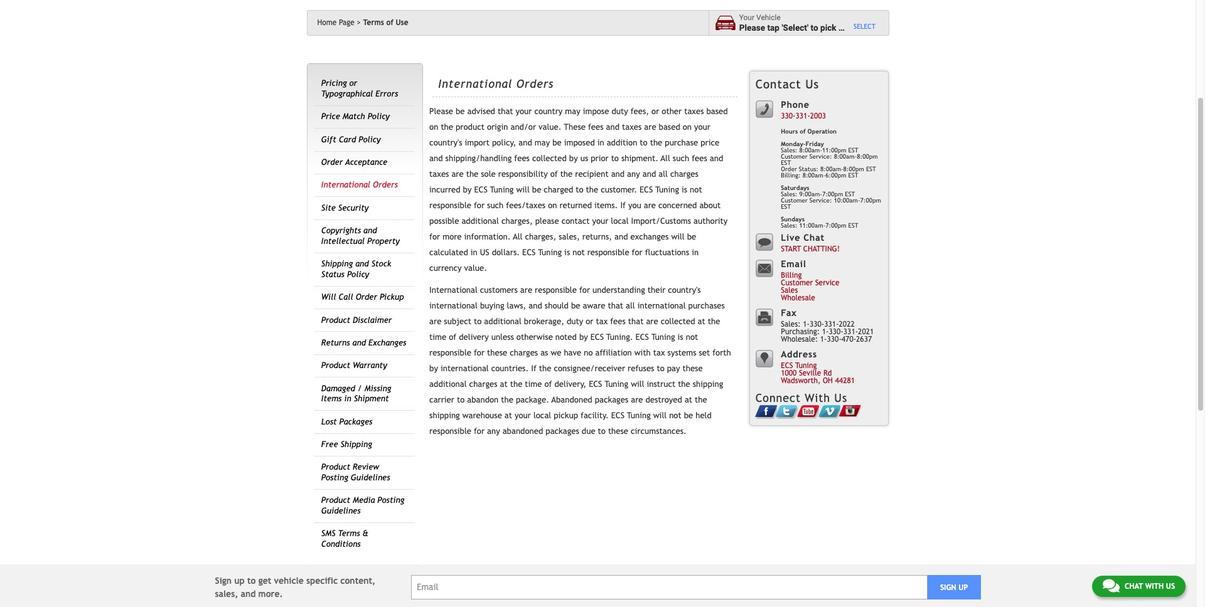 Task type: describe. For each thing, give the bounding box(es) containing it.
country's inside international customers are responsible for understanding their country's international buying laws, and should be aware that all international purchases are subject to additional brokerage, duty or tax fees that are collected at the time of delivery unless otherwise noted by ecs tuning. ecs tuning is not responsible for these charges as we have no affiliation with tax systems set forth by international countries. if the consignee/receiver refuses to pay these additional charges at the time of delivery, ecs tuning will instruct the shipping carrier to abandon the package. abandoned packages are destroyed at the shipping warehouse at your local pickup facility. ecs tuning will not be held responsible for any abandoned packages due to these circumstances.
[[668, 286, 701, 295]]

please inside your vehicle please tap 'select' to pick a vehicle
[[739, 22, 765, 32]]

and down product disclaimer link
[[352, 338, 366, 348]]

1 horizontal spatial on
[[548, 201, 557, 210]]

be left imposed
[[552, 138, 562, 148]]

returned
[[560, 201, 592, 210]]

please be advised that your country may impose duty fees, or other taxes based on the product origin and/or value. these fees and taxes are based on your country's import policy, and may be imposed in addition to the purchase price and shipping/handling fees collected by us prior to shipment. all such fees and taxes are the sole responsibility of the recipient and any and all charges incurred by ecs tuning will be charged to the customer. ecs tuning is not responsible for such fees/taxes on returned items. if you are concerned about possible additional charges, please contact your local import/customs authority for more information. all charges, sales, returns, and exchanges will be calculated in us dollars. ecs tuning is not responsible for fluctuations in currency value.
[[429, 107, 728, 273]]

not up systems
[[686, 333, 698, 342]]

and inside shipping and stock status policy
[[355, 259, 369, 269]]

status
[[321, 270, 345, 279]]

/
[[358, 384, 362, 393]]

the down pay
[[678, 380, 690, 389]]

hours
[[781, 128, 798, 135]]

fees up responsibility
[[514, 154, 530, 163]]

for up aware
[[579, 286, 590, 295]]

laws,
[[507, 301, 526, 311]]

abandon
[[467, 396, 499, 405]]

2 vertical spatial additional
[[429, 380, 467, 389]]

duty inside international customers are responsible for understanding their country's international buying laws, and should be aware that all international purchases are subject to additional brokerage, duty or tax fees that are collected at the time of delivery unless otherwise noted by ecs tuning. ecs tuning is not responsible for these charges as we have no affiliation with tax systems set forth by international countries. if the consignee/receiver refuses to pay these additional charges at the time of delivery, ecs tuning will instruct the shipping carrier to abandon the package. abandoned packages are destroyed at the shipping warehouse at your local pickup facility. ecs tuning will not be held responsible for any abandoned packages due to these circumstances.
[[567, 317, 583, 326]]

the up shipment.
[[650, 138, 662, 148]]

your vehicle please tap 'select' to pick a vehicle
[[739, 13, 873, 32]]

sign up button
[[928, 576, 981, 600]]

tuning.
[[606, 333, 633, 342]]

and down "and/or"
[[519, 138, 532, 148]]

1- up wholesale:
[[803, 320, 810, 329]]

select
[[854, 22, 876, 30]]

should
[[545, 301, 569, 311]]

Email email field
[[411, 576, 928, 600]]

by up carrier
[[429, 364, 438, 374]]

tuning down the refuses
[[605, 380, 628, 389]]

please inside the please be advised that your country may impose duty fees, or other taxes based on the product origin and/or value. these fees and taxes are based on your country's import policy, and may be imposed in addition to the purchase price and shipping/handling fees collected by us prior to shipment. all such fees and taxes are the sole responsibility of the recipient and any and all charges incurred by ecs tuning will be charged to the customer. ecs tuning is not responsible for such fees/taxes on returned items. if you are concerned about possible additional charges, please contact your local import/customs authority for more information. all charges, sales, returns, and exchanges will be calculated in us dollars. ecs tuning is not responsible for fluctuations in currency value.
[[429, 107, 453, 116]]

systems
[[668, 348, 696, 358]]

2 sales: from the top
[[781, 191, 797, 198]]

their
[[648, 286, 666, 295]]

brokerage,
[[524, 317, 564, 326]]

8:00am- up 6:00pm
[[834, 153, 857, 160]]

contact
[[562, 217, 590, 226]]

are right you
[[644, 201, 656, 210]]

are down fees,
[[644, 122, 656, 132]]

ecs right tuning.
[[636, 333, 649, 342]]

of down subject
[[449, 333, 456, 342]]

are left subject
[[429, 317, 442, 326]]

sales, inside sign up to get vehicle specific content, sales, and more.
[[215, 589, 238, 599]]

7:00pm down 6:00pm
[[822, 191, 843, 198]]

your
[[739, 13, 755, 22]]

site security link
[[321, 203, 369, 213]]

in left us
[[471, 248, 478, 257]]

information.
[[464, 232, 511, 242]]

7:00pm down 10:00am-
[[826, 222, 847, 229]]

at right destroyed
[[685, 396, 692, 405]]

7:00pm right 9:00am-
[[860, 197, 881, 204]]

to inside your vehicle please tap 'select' to pick a vehicle
[[811, 22, 818, 32]]

2 customer from the top
[[781, 197, 808, 204]]

0 vertical spatial is
[[682, 185, 687, 195]]

select link
[[854, 22, 876, 31]]

in right fluctuations
[[692, 248, 699, 257]]

chat with us link
[[1092, 576, 1186, 598]]

price
[[321, 112, 340, 121]]

will down the refuses
[[631, 380, 644, 389]]

your up "and/or"
[[516, 107, 532, 116]]

will up fluctuations
[[671, 232, 685, 242]]

330- left '2637'
[[829, 328, 844, 337]]

0 horizontal spatial orders
[[373, 180, 398, 190]]

call
[[339, 293, 353, 302]]

all inside the please be advised that your country may impose duty fees, or other taxes based on the product origin and/or value. these fees and taxes are based on your country's import policy, and may be imposed in addition to the purchase price and shipping/handling fees collected by us prior to shipment. all such fees and taxes are the sole responsibility of the recipient and any and all charges incurred by ecs tuning will be charged to the customer. ecs tuning is not responsible for such fees/taxes on returned items. if you are concerned about possible additional charges, please contact your local import/customs authority for more information. all charges, sales, returns, and exchanges will be calculated in us dollars. ecs tuning is not responsible for fluctuations in currency value.
[[659, 170, 668, 179]]

noted
[[555, 333, 577, 342]]

to left pay
[[657, 364, 665, 374]]

330-331-2003 link
[[781, 112, 826, 121]]

terms of use
[[363, 18, 408, 27]]

responsible up should
[[535, 286, 577, 295]]

us for connect
[[834, 392, 847, 405]]

0 horizontal spatial on
[[429, 122, 438, 132]]

1000
[[781, 369, 797, 378]]

international customers are responsible for understanding their country's international buying laws, and should be aware that all international purchases are subject to additional brokerage, duty or tax fees that are collected at the time of delivery unless otherwise noted by ecs tuning. ecs tuning is not responsible for these charges as we have no affiliation with tax systems set forth by international countries. if the consignee/receiver refuses to pay these additional charges at the time of delivery, ecs tuning will instruct the shipping carrier to abandon the package. abandoned packages are destroyed at the shipping warehouse at your local pickup facility. ecs tuning will not be held responsible for any abandoned packages due to these circumstances.
[[429, 286, 731, 436]]

8:00am- down 11:00pm
[[820, 166, 843, 173]]

1 vertical spatial international orders
[[321, 180, 398, 190]]

will down responsibility
[[516, 185, 530, 195]]

the left sole on the left of page
[[466, 170, 479, 179]]

1 vertical spatial such
[[487, 201, 504, 210]]

product media posting guidelines
[[321, 496, 404, 516]]

and down shipment.
[[643, 170, 656, 179]]

the right abandon
[[501, 396, 513, 405]]

be left aware
[[571, 301, 580, 311]]

international orders link
[[321, 180, 398, 190]]

country
[[534, 107, 563, 116]]

fees down the impose
[[588, 122, 604, 132]]

if inside international customers are responsible for understanding their country's international buying laws, and should be aware that all international purchases are subject to additional brokerage, duty or tax fees that are collected at the time of delivery unless otherwise noted by ecs tuning. ecs tuning is not responsible for these charges as we have no affiliation with tax systems set forth by international countries. if the consignee/receiver refuses to pay these additional charges at the time of delivery, ecs tuning will instruct the shipping carrier to abandon the package. abandoned packages are destroyed at the shipping warehouse at your local pickup facility. ecs tuning will not be held responsible for any abandoned packages due to these circumstances.
[[531, 364, 537, 374]]

seville
[[799, 369, 821, 378]]

carrier
[[429, 396, 454, 405]]

chatting!
[[803, 245, 840, 254]]

concerned
[[658, 201, 697, 210]]

any inside the please be advised that your country may impose duty fees, or other taxes based on the product origin and/or value. these fees and taxes are based on your country's import policy, and may be imposed in addition to the purchase price and shipping/handling fees collected by us prior to shipment. all such fees and taxes are the sole responsibility of the recipient and any and all charges incurred by ecs tuning will be charged to the customer. ecs tuning is not responsible for such fees/taxes on returned items. if you are concerned about possible additional charges, please contact your local import/customs authority for more information. all charges, sales, returns, and exchanges will be calculated in us dollars. ecs tuning is not responsible for fluctuations in currency value.
[[627, 170, 640, 179]]

1 horizontal spatial that
[[608, 301, 623, 311]]

8:00am- up 9:00am-
[[803, 172, 826, 179]]

1 horizontal spatial shipping
[[693, 380, 723, 389]]

pricing
[[321, 79, 347, 88]]

held
[[696, 411, 712, 421]]

damaged
[[321, 384, 355, 393]]

purchasing:
[[781, 328, 820, 337]]

missing
[[365, 384, 391, 393]]

additional inside the please be advised that your country may impose duty fees, or other taxes based on the product origin and/or value. these fees and taxes are based on your country's import policy, and may be imposed in addition to the purchase price and shipping/handling fees collected by us prior to shipment. all such fees and taxes are the sole responsibility of the recipient and any and all charges incurred by ecs tuning will be charged to the customer. ecs tuning is not responsible for such fees/taxes on returned items. if you are concerned about possible additional charges, please contact your local import/customs authority for more information. all charges, sales, returns, and exchanges will be calculated in us dollars. ecs tuning is not responsible for fluctuations in currency value.
[[462, 217, 499, 226]]

ecs right the 'facility.'
[[611, 411, 625, 421]]

understanding
[[593, 286, 645, 295]]

2 vertical spatial taxes
[[429, 170, 449, 179]]

to up shipment.
[[640, 138, 648, 148]]

these
[[564, 122, 586, 132]]

1 horizontal spatial value.
[[539, 122, 562, 132]]

sign up to get vehicle specific content, sales, and more.
[[215, 576, 375, 599]]

and right returns,
[[615, 232, 628, 242]]

the up charged
[[560, 170, 573, 179]]

0 vertical spatial packages
[[595, 396, 629, 405]]

sign up
[[940, 584, 968, 592]]

you
[[628, 201, 641, 210]]

copyrights and intellectual property
[[321, 226, 400, 246]]

to right 'due'
[[598, 427, 606, 436]]

sales
[[781, 286, 798, 295]]

stock
[[371, 259, 391, 269]]

not down returns,
[[573, 248, 585, 257]]

gift card policy link
[[321, 135, 381, 144]]

of inside the please be advised that your country may impose duty fees, or other taxes based on the product origin and/or value. these fees and taxes are based on your country's import policy, and may be imposed in addition to the purchase price and shipping/handling fees collected by us prior to shipment. all such fees and taxes are the sole responsibility of the recipient and any and all charges incurred by ecs tuning will be charged to the customer. ecs tuning is not responsible for such fees/taxes on returned items. if you are concerned about possible additional charges, please contact your local import/customs authority for more information. all charges, sales, returns, and exchanges will be calculated in us dollars. ecs tuning is not responsible for fluctuations in currency value.
[[550, 170, 558, 179]]

470-
[[842, 335, 856, 344]]

be left held
[[684, 411, 693, 421]]

no
[[584, 348, 593, 358]]

at down purchases
[[698, 317, 705, 326]]

damaged / missing items in shipment
[[321, 384, 391, 404]]

charged
[[544, 185, 573, 195]]

0 vertical spatial international orders
[[438, 77, 554, 90]]

tuning down sole on the left of page
[[490, 185, 514, 195]]

1 vertical spatial charges,
[[525, 232, 556, 242]]

1 vertical spatial with
[[1145, 583, 1164, 591]]

the down the recipient
[[586, 185, 598, 195]]

for down delivery
[[474, 348, 485, 358]]

the up held
[[695, 396, 707, 405]]

sales, inside the please be advised that your country may impose duty fees, or other taxes based on the product origin and/or value. these fees and taxes are based on your country's import policy, and may be imposed in addition to the purchase price and shipping/handling fees collected by us prior to shipment. all such fees and taxes are the sole responsibility of the recipient and any and all charges incurred by ecs tuning will be charged to the customer. ecs tuning is not responsible for such fees/taxes on returned items. if you are concerned about possible additional charges, please contact your local import/customs authority for more information. all charges, sales, returns, and exchanges will be calculated in us dollars. ecs tuning is not responsible for fluctuations in currency value.
[[559, 232, 580, 242]]

country's inside the please be advised that your country may impose duty fees, or other taxes based on the product origin and/or value. these fees and taxes are based on your country's import policy, and may be imposed in addition to the purchase price and shipping/handling fees collected by us prior to shipment. all such fees and taxes are the sole responsibility of the recipient and any and all charges incurred by ecs tuning will be charged to the customer. ecs tuning is not responsible for such fees/taxes on returned items. if you are concerned about possible additional charges, please contact your local import/customs authority for more information. all charges, sales, returns, and exchanges will be calculated in us dollars. ecs tuning is not responsible for fluctuations in currency value.
[[429, 138, 462, 148]]

0 horizontal spatial us
[[806, 77, 819, 91]]

1 vertical spatial international
[[321, 180, 370, 190]]

3 sales: from the top
[[781, 222, 797, 229]]

for down exchanges
[[632, 248, 643, 257]]

delivery,
[[555, 380, 586, 389]]

fees inside international customers are responsible for understanding their country's international buying laws, and should be aware that all international purchases are subject to additional brokerage, duty or tax fees that are collected at the time of delivery unless otherwise noted by ecs tuning. ecs tuning is not responsible for these charges as we have no affiliation with tax systems set forth by international countries. if the consignee/receiver refuses to pay these additional charges at the time of delivery, ecs tuning will instruct the shipping carrier to abandon the package. abandoned packages are destroyed at the shipping warehouse at your local pickup facility. ecs tuning will not be held responsible for any abandoned packages due to these circumstances.
[[610, 317, 626, 326]]

chat inside live chat start chatting!
[[804, 232, 825, 243]]

be up product
[[456, 107, 465, 116]]

1- left 2022
[[822, 328, 829, 337]]

product
[[456, 122, 485, 132]]

0 vertical spatial international
[[438, 77, 513, 90]]

not up about
[[690, 185, 702, 195]]

and up incurred at the top of the page
[[429, 154, 443, 163]]

live chat start chatting!
[[781, 232, 840, 254]]

0 vertical spatial 8:00pm
[[857, 153, 878, 160]]

your up returns,
[[592, 217, 608, 226]]

advised
[[467, 107, 495, 116]]

policy,
[[492, 138, 516, 148]]

connect with us
[[756, 392, 847, 405]]

1 vertical spatial charges
[[510, 348, 538, 358]]

exchanges
[[631, 232, 669, 242]]

sms
[[321, 529, 336, 539]]

1 vertical spatial shipping
[[340, 440, 372, 449]]

1 vertical spatial chat
[[1125, 583, 1143, 591]]

and inside sign up to get vehicle specific content, sales, and more.
[[241, 589, 256, 599]]

or inside international customers are responsible for understanding their country's international buying laws, and should be aware that all international purchases are subject to additional brokerage, duty or tax fees that are collected at the time of delivery unless otherwise noted by ecs tuning. ecs tuning is not responsible for these charges as we have no affiliation with tax systems set forth by international countries. if the consignee/receiver refuses to pay these additional charges at the time of delivery, ecs tuning will instruct the shipping carrier to abandon the package. abandoned packages are destroyed at the shipping warehouse at your local pickup facility. ecs tuning will not be held responsible for any abandoned packages due to these circumstances.
[[586, 317, 593, 326]]

start
[[781, 245, 801, 254]]

pickup
[[554, 411, 578, 421]]

wadsworth,
[[781, 377, 821, 386]]

1 horizontal spatial may
[[565, 107, 580, 116]]

1 vertical spatial may
[[535, 138, 550, 148]]

returns and exchanges link
[[321, 338, 406, 348]]

lost packages
[[321, 417, 372, 427]]

responsible down delivery
[[429, 348, 471, 358]]

address ecs tuning 1000 seville rd wadsworth, oh 44281
[[781, 349, 855, 386]]

2 horizontal spatial these
[[683, 364, 703, 374]]

ecs down consignee/receiver on the bottom
[[589, 380, 602, 389]]

will call order pickup link
[[321, 293, 404, 302]]

by right incurred at the top of the page
[[463, 185, 472, 195]]

will up circumstances.
[[653, 411, 667, 421]]

of inside hours of operation monday-friday sales: 8:00am-11:00pm est customer service: 8:00am-8:00pm est order status: 8:00am-8:00pm est billing: 8:00am-6:00pm est saturdays sales: 9:00am-7:00pm est customer service: 10:00am-7:00pm est sundays sales: 11:00am-7:00pm est
[[800, 128, 806, 135]]

about
[[700, 201, 721, 210]]

and inside copyrights and intellectual property
[[363, 226, 377, 236]]

by left us
[[569, 154, 578, 163]]

and up addition
[[606, 122, 620, 132]]

at up the abandoned
[[505, 411, 512, 421]]

policy inside shipping and stock status policy
[[347, 270, 369, 279]]

your inside international customers are responsible for understanding their country's international buying laws, and should be aware that all international purchases are subject to additional brokerage, duty or tax fees that are collected at the time of delivery unless otherwise noted by ecs tuning. ecs tuning is not responsible for these charges as we have no affiliation with tax systems set forth by international countries. if the consignee/receiver refuses to pay these additional charges at the time of delivery, ecs tuning will instruct the shipping carrier to abandon the package. abandoned packages are destroyed at the shipping warehouse at your local pickup facility. ecs tuning will not be held responsible for any abandoned packages due to these circumstances.
[[515, 411, 531, 421]]

in up prior
[[597, 138, 604, 148]]

and inside international customers are responsible for understanding their country's international buying laws, and should be aware that all international purchases are subject to additional brokerage, duty or tax fees that are collected at the time of delivery unless otherwise noted by ecs tuning. ecs tuning is not responsible for these charges as we have no affiliation with tax systems set forth by international countries. if the consignee/receiver refuses to pay these additional charges at the time of delivery, ecs tuning will instruct the shipping carrier to abandon the package. abandoned packages are destroyed at the shipping warehouse at your local pickup facility. ecs tuning will not be held responsible for any abandoned packages due to these circumstances.
[[529, 301, 542, 311]]

8:00am- up 'status:'
[[799, 147, 822, 154]]

review
[[353, 463, 379, 472]]

warranty
[[353, 361, 387, 371]]

0 vertical spatial all
[[661, 154, 670, 163]]

sales link
[[781, 286, 798, 295]]

addition
[[607, 138, 637, 148]]

1 horizontal spatial these
[[608, 427, 628, 436]]

2 horizontal spatial on
[[683, 122, 692, 132]]

ecs down sole on the left of page
[[474, 185, 488, 195]]

the down countries.
[[510, 380, 522, 389]]

order inside hours of operation monday-friday sales: 8:00am-11:00pm est customer service: 8:00am-8:00pm est order status: 8:00am-8:00pm est billing: 8:00am-6:00pm est saturdays sales: 9:00am-7:00pm est customer service: 10:00am-7:00pm est sundays sales: 11:00am-7:00pm est
[[781, 166, 797, 173]]

0 vertical spatial such
[[673, 154, 689, 163]]

1 vertical spatial all
[[513, 232, 523, 242]]

oh
[[823, 377, 833, 386]]

0 vertical spatial charges,
[[501, 217, 533, 226]]

0 horizontal spatial based
[[659, 122, 680, 132]]

1 horizontal spatial order
[[356, 293, 377, 302]]

tuning down please
[[538, 248, 562, 257]]

delivery
[[459, 333, 489, 342]]

0 horizontal spatial packages
[[546, 427, 579, 436]]

2637
[[856, 335, 872, 344]]

11:00pm
[[822, 147, 847, 154]]

are up laws,
[[520, 286, 532, 295]]

policy for gift card policy
[[359, 135, 381, 144]]

product disclaimer link
[[321, 315, 392, 325]]

billing
[[781, 271, 802, 280]]

tuning up systems
[[651, 333, 675, 342]]

the down purchases
[[708, 317, 720, 326]]

0 horizontal spatial order
[[321, 158, 343, 167]]

be up fees/taxes
[[532, 185, 541, 195]]

to right prior
[[611, 154, 619, 163]]

responsible down carrier
[[429, 427, 471, 436]]

of left delivery,
[[545, 380, 552, 389]]

collected inside international customers are responsible for understanding their country's international buying laws, and should be aware that all international purchases are subject to additional brokerage, duty or tax fees that are collected at the time of delivery unless otherwise noted by ecs tuning. ecs tuning is not responsible for these charges as we have no affiliation with tax systems set forth by international countries. if the consignee/receiver refuses to pay these additional charges at the time of delivery, ecs tuning will instruct the shipping carrier to abandon the package. abandoned packages are destroyed at the shipping warehouse at your local pickup facility. ecs tuning will not be held responsible for any abandoned packages due to these circumstances.
[[661, 317, 695, 326]]

international down their
[[638, 301, 686, 311]]

by up no
[[579, 333, 588, 342]]

are up incurred at the top of the page
[[452, 170, 464, 179]]

fluctuations
[[645, 248, 689, 257]]

international up subject
[[429, 301, 478, 311]]

lost
[[321, 417, 337, 427]]

0 horizontal spatial these
[[487, 348, 507, 358]]

charges inside the please be advised that your country may impose duty fees, or other taxes based on the product origin and/or value. these fees and taxes are based on your country's import policy, and may be imposed in addition to the purchase price and shipping/handling fees collected by us prior to shipment. all such fees and taxes are the sole responsibility of the recipient and any and all charges incurred by ecs tuning will be charged to the customer. ecs tuning is not responsible for such fees/taxes on returned items. if you are concerned about possible additional charges, please contact your local import/customs authority for more information. all charges, sales, returns, and exchanges will be calculated in us dollars. ecs tuning is not responsible for fluctuations in currency value.
[[670, 170, 699, 179]]

we
[[551, 348, 561, 358]]

product for product media posting guidelines
[[321, 496, 350, 506]]

wholesale
[[781, 294, 815, 303]]

responsible down returns,
[[587, 248, 629, 257]]

purchases
[[688, 301, 725, 311]]

6:00pm
[[826, 172, 847, 179]]

posting for product media posting guidelines
[[377, 496, 404, 506]]

1- right wholesale:
[[820, 335, 827, 344]]

pricing or typographical errors link
[[321, 79, 398, 98]]

tuning up the concerned
[[655, 185, 679, 195]]

product media posting guidelines link
[[321, 496, 404, 516]]

us
[[480, 248, 489, 257]]

for down the warehouse
[[474, 427, 485, 436]]

330- down 2022
[[827, 335, 842, 344]]

44281
[[835, 377, 855, 386]]

prior
[[591, 154, 609, 163]]

are left destroyed
[[631, 396, 643, 405]]



Task type: vqa. For each thing, say whether or not it's contained in the screenshot.
the bottommost year
no



Task type: locate. For each thing, give the bounding box(es) containing it.
up for sign up
[[959, 584, 968, 592]]

0 horizontal spatial value.
[[464, 264, 487, 273]]

4 sales: from the top
[[781, 320, 801, 329]]

0 horizontal spatial such
[[487, 201, 504, 210]]

product for product review posting guidelines
[[321, 463, 350, 472]]

product warranty link
[[321, 361, 387, 371]]

order acceptance
[[321, 158, 387, 167]]

taxes
[[684, 107, 704, 116], [622, 122, 642, 132], [429, 170, 449, 179]]

1 horizontal spatial posting
[[377, 496, 404, 506]]

any inside international customers are responsible for understanding their country's international buying laws, and should be aware that all international purchases are subject to additional brokerage, duty or tax fees that are collected at the time of delivery unless otherwise noted by ecs tuning. ecs tuning is not responsible for these charges as we have no affiliation with tax systems set forth by international countries. if the consignee/receiver refuses to pay these additional charges at the time of delivery, ecs tuning will instruct the shipping carrier to abandon the package. abandoned packages are destroyed at the shipping warehouse at your local pickup facility. ecs tuning will not be held responsible for any abandoned packages due to these circumstances.
[[487, 427, 500, 436]]

items
[[321, 394, 342, 404]]

1 horizontal spatial sales,
[[559, 232, 580, 242]]

be
[[456, 107, 465, 116], [552, 138, 562, 148], [532, 185, 541, 195], [687, 232, 696, 242], [571, 301, 580, 311], [684, 411, 693, 421]]

1 vertical spatial taxes
[[622, 122, 642, 132]]

us for chat
[[1166, 583, 1175, 591]]

of left use
[[386, 18, 393, 27]]

&
[[362, 529, 368, 539]]

terms inside sms terms & conditions
[[338, 529, 360, 539]]

with right comments icon
[[1145, 583, 1164, 591]]

home page link
[[317, 18, 361, 27]]

site security
[[321, 203, 369, 213]]

0 horizontal spatial chat
[[804, 232, 825, 243]]

conditions
[[321, 540, 361, 549]]

chat down 11:00am-
[[804, 232, 825, 243]]

any
[[627, 170, 640, 179], [487, 427, 500, 436]]

and down price
[[710, 154, 723, 163]]

chat right comments icon
[[1125, 583, 1143, 591]]

guidelines inside product media posting guidelines
[[321, 506, 361, 516]]

guidelines for review
[[351, 473, 390, 483]]

product left media
[[321, 496, 350, 506]]

international orders up advised
[[438, 77, 554, 90]]

that up origin
[[498, 107, 513, 116]]

2 horizontal spatial us
[[1166, 583, 1175, 591]]

0 vertical spatial based
[[706, 107, 728, 116]]

not
[[690, 185, 702, 195], [573, 248, 585, 257], [686, 333, 698, 342], [669, 411, 681, 421]]

damaged / missing items in shipment link
[[321, 384, 391, 404]]

330- up wholesale:
[[810, 320, 824, 329]]

home page
[[317, 18, 355, 27]]

international orders down order acceptance
[[321, 180, 398, 190]]

of right hours
[[800, 128, 806, 135]]

1 vertical spatial guidelines
[[321, 506, 361, 516]]

are down their
[[646, 317, 658, 326]]

policy down 'errors'
[[368, 112, 390, 121]]

responsible
[[429, 201, 471, 210], [587, 248, 629, 257], [535, 286, 577, 295], [429, 348, 471, 358], [429, 427, 471, 436]]

posting inside product media posting guidelines
[[377, 496, 404, 506]]

otherwise
[[516, 333, 553, 342]]

all down understanding at top
[[626, 301, 635, 311]]

for up information.
[[474, 201, 485, 210]]

0 horizontal spatial all
[[626, 301, 635, 311]]

that
[[498, 107, 513, 116], [608, 301, 623, 311], [628, 317, 644, 326]]

customers
[[480, 286, 518, 295]]

0 vertical spatial customer
[[781, 153, 808, 160]]

product for product disclaimer
[[321, 315, 350, 325]]

by
[[569, 154, 578, 163], [463, 185, 472, 195], [579, 333, 588, 342], [429, 364, 438, 374]]

0 vertical spatial posting
[[321, 473, 348, 483]]

billing link
[[781, 271, 802, 280]]

comments image
[[1103, 579, 1120, 594]]

1 horizontal spatial all
[[659, 170, 668, 179]]

to left pick
[[811, 22, 818, 32]]

your
[[516, 107, 532, 116], [694, 122, 711, 132], [592, 217, 608, 226], [515, 411, 531, 421]]

up for sign up to get vehicle specific content, sales, and more.
[[234, 576, 245, 586]]

calculated
[[429, 248, 468, 257]]

1 horizontal spatial vehicle
[[845, 22, 873, 32]]

1 horizontal spatial all
[[661, 154, 670, 163]]

international inside international customers are responsible for understanding their country's international buying laws, and should be aware that all international purchases are subject to additional brokerage, duty or tax fees that are collected at the time of delivery unless otherwise noted by ecs tuning. ecs tuning is not responsible for these charges as we have no affiliation with tax systems set forth by international countries. if the consignee/receiver refuses to pay these additional charges at the time of delivery, ecs tuning will instruct the shipping carrier to abandon the package. abandoned packages are destroyed at the shipping warehouse at your local pickup facility. ecs tuning will not be held responsible for any abandoned packages due to these circumstances.
[[429, 286, 478, 295]]

1 vertical spatial customer
[[781, 197, 808, 204]]

1 vertical spatial all
[[626, 301, 635, 311]]

or
[[349, 79, 357, 88], [652, 107, 659, 116], [586, 317, 593, 326]]

local inside the please be advised that your country may impose duty fees, or other taxes based on the product origin and/or value. these fees and taxes are based on your country's import policy, and may be imposed in addition to the purchase price and shipping/handling fees collected by us prior to shipment. all such fees and taxes are the sole responsibility of the recipient and any and all charges incurred by ecs tuning will be charged to the customer. ecs tuning is not responsible for such fees/taxes on returned items. if you are concerned about possible additional charges, please contact your local import/customs authority for more information. all charges, sales, returns, and exchanges will be calculated in us dollars. ecs tuning is not responsible for fluctuations in currency value.
[[611, 217, 629, 226]]

vehicle
[[845, 22, 873, 32], [274, 576, 304, 586]]

1 horizontal spatial international orders
[[438, 77, 554, 90]]

or right fees,
[[652, 107, 659, 116]]

sign inside button
[[940, 584, 956, 592]]

on
[[429, 122, 438, 132], [683, 122, 692, 132], [548, 201, 557, 210]]

1 sales: from the top
[[781, 147, 797, 154]]

1 vertical spatial value.
[[464, 264, 487, 273]]

0 horizontal spatial posting
[[321, 473, 348, 483]]

is
[[682, 185, 687, 195], [564, 248, 570, 257], [678, 333, 683, 342]]

or down aware
[[586, 317, 593, 326]]

1 horizontal spatial sign
[[940, 584, 956, 592]]

0 horizontal spatial 331-
[[796, 112, 810, 121]]

gift
[[321, 135, 336, 144]]

0 vertical spatial terms
[[363, 18, 384, 27]]

not down destroyed
[[669, 411, 681, 421]]

1 product from the top
[[321, 315, 350, 325]]

free shipping
[[321, 440, 372, 449]]

international up advised
[[438, 77, 513, 90]]

gift card policy
[[321, 135, 381, 144]]

import
[[465, 138, 490, 148]]

charges,
[[501, 217, 533, 226], [525, 232, 556, 242]]

rd
[[823, 369, 832, 378]]

0 vertical spatial us
[[806, 77, 819, 91]]

the
[[441, 122, 453, 132], [650, 138, 662, 148], [466, 170, 479, 179], [560, 170, 573, 179], [586, 185, 598, 195], [708, 317, 720, 326], [539, 364, 551, 374], [510, 380, 522, 389], [678, 380, 690, 389], [501, 396, 513, 405], [695, 396, 707, 405]]

collected up responsibility
[[532, 154, 567, 163]]

pricing or typographical errors
[[321, 79, 398, 98]]

policy for price match policy
[[368, 112, 390, 121]]

and up customer.
[[611, 170, 625, 179]]

posting for product review posting guidelines
[[321, 473, 348, 483]]

to up returned
[[576, 185, 584, 195]]

connect
[[756, 392, 801, 405]]

and up brokerage,
[[529, 301, 542, 311]]

1 customer from the top
[[781, 153, 808, 160]]

origin
[[487, 122, 508, 132]]

if right countries.
[[531, 364, 537, 374]]

product inside product media posting guidelines
[[321, 496, 350, 506]]

charges down purchase
[[670, 170, 699, 179]]

1 horizontal spatial please
[[739, 22, 765, 32]]

0 vertical spatial taxes
[[684, 107, 704, 116]]

0 horizontal spatial charges
[[469, 380, 498, 389]]

or up typographical
[[349, 79, 357, 88]]

shipping/handling
[[445, 154, 512, 163]]

0 vertical spatial additional
[[462, 217, 499, 226]]

1 vertical spatial time
[[525, 380, 542, 389]]

2 service: from the top
[[810, 197, 832, 204]]

wholesale link
[[781, 294, 815, 303]]

or inside the please be advised that your country may impose duty fees, or other taxes based on the product origin and/or value. these fees and taxes are based on your country's import policy, and may be imposed in addition to the purchase price and shipping/handling fees collected by us prior to shipment. all such fees and taxes are the sole responsibility of the recipient and any and all charges incurred by ecs tuning will be charged to the customer. ecs tuning is not responsible for such fees/taxes on returned items. if you are concerned about possible additional charges, please contact your local import/customs authority for more information. all charges, sales, returns, and exchanges will be calculated in us dollars. ecs tuning is not responsible for fluctuations in currency value.
[[652, 107, 659, 116]]

0 horizontal spatial vehicle
[[274, 576, 304, 586]]

0 vertical spatial shipping
[[693, 380, 723, 389]]

sales, left more.
[[215, 589, 238, 599]]

2 horizontal spatial that
[[628, 317, 644, 326]]

1 horizontal spatial based
[[706, 107, 728, 116]]

vehicle inside your vehicle please tap 'select' to pick a vehicle
[[845, 22, 873, 32]]

get
[[258, 576, 271, 586]]

be down authority
[[687, 232, 696, 242]]

'select'
[[782, 22, 809, 32]]

with inside international customers are responsible for understanding their country's international buying laws, and should be aware that all international purchases are subject to additional brokerage, duty or tax fees that are collected at the time of delivery unless otherwise noted by ecs tuning. ecs tuning is not responsible for these charges as we have no affiliation with tax systems set forth by international countries. if the consignee/receiver refuses to pay these additional charges at the time of delivery, ecs tuning will instruct the shipping carrier to abandon the package. abandoned packages are destroyed at the shipping warehouse at your local pickup facility. ecs tuning will not be held responsible for any abandoned packages due to these circumstances.
[[634, 348, 651, 358]]

1 horizontal spatial orders
[[516, 77, 554, 90]]

local inside international customers are responsible for understanding their country's international buying laws, and should be aware that all international purchases are subject to additional brokerage, duty or tax fees that are collected at the time of delivery unless otherwise noted by ecs tuning. ecs tuning is not responsible for these charges as we have no affiliation with tax systems set forth by international countries. if the consignee/receiver refuses to pay these additional charges at the time of delivery, ecs tuning will instruct the shipping carrier to abandon the package. abandoned packages are destroyed at the shipping warehouse at your local pickup facility. ecs tuning will not be held responsible for any abandoned packages due to these circumstances.
[[533, 411, 551, 421]]

subject
[[444, 317, 471, 326]]

0 horizontal spatial collected
[[532, 154, 567, 163]]

tuning inside the 'address ecs tuning 1000 seville rd wadsworth, oh 44281'
[[795, 362, 817, 371]]

friday
[[806, 141, 824, 147]]

1 vertical spatial is
[[564, 248, 570, 257]]

all down purchase
[[661, 154, 670, 163]]

may down "and/or"
[[535, 138, 550, 148]]

a
[[839, 22, 843, 32]]

1 vertical spatial any
[[487, 427, 500, 436]]

us down 44281
[[834, 392, 847, 405]]

that down understanding at top
[[608, 301, 623, 311]]

sign inside sign up to get vehicle specific content, sales, and more.
[[215, 576, 232, 586]]

0 vertical spatial these
[[487, 348, 507, 358]]

possible
[[429, 217, 459, 226]]

fees/taxes
[[506, 201, 546, 210]]

value.
[[539, 122, 562, 132], [464, 264, 487, 273]]

1 horizontal spatial collected
[[661, 317, 695, 326]]

2 vertical spatial us
[[1166, 583, 1175, 591]]

tax
[[596, 317, 608, 326], [653, 348, 665, 358]]

1 vertical spatial if
[[531, 364, 537, 374]]

live
[[781, 232, 800, 243]]

331- inside phone 330-331-2003
[[796, 112, 810, 121]]

1 vertical spatial additional
[[484, 317, 522, 326]]

customer inside email billing customer service sales wholesale
[[781, 279, 813, 288]]

packages
[[339, 417, 372, 427]]

0 horizontal spatial country's
[[429, 138, 462, 148]]

1 horizontal spatial taxes
[[622, 122, 642, 132]]

or inside pricing or typographical errors
[[349, 79, 357, 88]]

page
[[339, 18, 355, 27]]

country's down product
[[429, 138, 462, 148]]

collected inside the please be advised that your country may impose duty fees, or other taxes based on the product origin and/or value. these fees and taxes are based on your country's import policy, and may be imposed in addition to the purchase price and shipping/handling fees collected by us prior to shipment. all such fees and taxes are the sole responsibility of the recipient and any and all charges incurred by ecs tuning will be charged to the customer. ecs tuning is not responsible for such fees/taxes on returned items. if you are concerned about possible additional charges, please contact your local import/customs authority for more information. all charges, sales, returns, and exchanges will be calculated in us dollars. ecs tuning is not responsible for fluctuations in currency value.
[[532, 154, 567, 163]]

duty
[[612, 107, 628, 116], [567, 317, 583, 326]]

to inside sign up to get vehicle specific content, sales, and more.
[[247, 576, 256, 586]]

product down free
[[321, 463, 350, 472]]

sales: inside fax sales: 1-330-331-2022 purchasing: 1-330-331-2021 wholesale: 1-330-470-2637
[[781, 320, 801, 329]]

based down other at the right of the page
[[659, 122, 680, 132]]

0 vertical spatial with
[[634, 348, 651, 358]]

orders
[[516, 77, 554, 90], [373, 180, 398, 190]]

sales:
[[781, 147, 797, 154], [781, 191, 797, 198], [781, 222, 797, 229], [781, 320, 801, 329]]

is inside international customers are responsible for understanding their country's international buying laws, and should be aware that all international purchases are subject to additional brokerage, duty or tax fees that are collected at the time of delivery unless otherwise noted by ecs tuning. ecs tuning is not responsible for these charges as we have no affiliation with tax systems set forth by international countries. if the consignee/receiver refuses to pay these additional charges at the time of delivery, ecs tuning will instruct the shipping carrier to abandon the package. abandoned packages are destroyed at the shipping warehouse at your local pickup facility. ecs tuning will not be held responsible for any abandoned packages due to these circumstances.
[[678, 333, 683, 342]]

your up price
[[694, 122, 711, 132]]

330-
[[781, 112, 796, 121], [810, 320, 824, 329], [829, 328, 844, 337], [827, 335, 842, 344]]

0 horizontal spatial tax
[[596, 317, 608, 326]]

posting down free
[[321, 473, 348, 483]]

ecs right dollars.
[[522, 248, 536, 257]]

product inside product review posting guidelines
[[321, 463, 350, 472]]

2 horizontal spatial 331-
[[844, 328, 858, 337]]

1 horizontal spatial terms
[[363, 18, 384, 27]]

will
[[321, 293, 336, 302]]

operation
[[808, 128, 837, 135]]

customer
[[781, 153, 808, 160], [781, 197, 808, 204], [781, 279, 813, 288]]

purchase
[[665, 138, 698, 148]]

1 vertical spatial these
[[683, 364, 703, 374]]

posting inside product review posting guidelines
[[321, 473, 348, 483]]

orders down acceptance
[[373, 180, 398, 190]]

with
[[805, 392, 830, 405]]

0 vertical spatial time
[[429, 333, 446, 342]]

responsible down incurred at the top of the page
[[429, 201, 471, 210]]

packages up the 'facility.'
[[595, 396, 629, 405]]

fees down price
[[692, 154, 707, 163]]

product review posting guidelines link
[[321, 463, 390, 483]]

1 vertical spatial that
[[608, 301, 623, 311]]

site
[[321, 203, 336, 213]]

pick
[[820, 22, 836, 32]]

1 vertical spatial packages
[[546, 427, 579, 436]]

your up the abandoned
[[515, 411, 531, 421]]

will
[[516, 185, 530, 195], [671, 232, 685, 242], [631, 380, 644, 389], [653, 411, 667, 421]]

up inside button
[[959, 584, 968, 592]]

0 vertical spatial policy
[[368, 112, 390, 121]]

1 service: from the top
[[810, 153, 832, 160]]

us
[[806, 77, 819, 91], [834, 392, 847, 405], [1166, 583, 1175, 591]]

order
[[321, 158, 343, 167], [781, 166, 797, 173], [356, 293, 377, 302]]

local
[[611, 217, 629, 226], [533, 411, 551, 421]]

value. down us
[[464, 264, 487, 273]]

0 vertical spatial any
[[627, 170, 640, 179]]

these down unless on the left bottom of page
[[487, 348, 507, 358]]

order right call
[[356, 293, 377, 302]]

vehicle up more.
[[274, 576, 304, 586]]

disclaimer
[[353, 315, 392, 325]]

0 vertical spatial tax
[[596, 317, 608, 326]]

other
[[662, 107, 682, 116]]

the down as
[[539, 364, 551, 374]]

up inside sign up to get vehicle specific content, sales, and more.
[[234, 576, 245, 586]]

start chatting! link
[[781, 245, 840, 254]]

all up dollars.
[[513, 232, 523, 242]]

will call order pickup
[[321, 293, 404, 302]]

time down subject
[[429, 333, 446, 342]]

customer.
[[601, 185, 637, 195]]

in inside damaged / missing items in shipment
[[344, 394, 351, 404]]

0 vertical spatial country's
[[429, 138, 462, 148]]

1 horizontal spatial if
[[620, 201, 626, 210]]

impose
[[583, 107, 609, 116]]

0 horizontal spatial that
[[498, 107, 513, 116]]

product disclaimer
[[321, 315, 392, 325]]

these
[[487, 348, 507, 358], [683, 364, 703, 374], [608, 427, 628, 436]]

these down systems
[[683, 364, 703, 374]]

tuning up circumstances.
[[627, 411, 651, 421]]

1 vertical spatial please
[[429, 107, 453, 116]]

0 horizontal spatial sign
[[215, 576, 232, 586]]

0 vertical spatial chat
[[804, 232, 825, 243]]

us up the phone
[[806, 77, 819, 91]]

recipient
[[575, 170, 609, 179]]

3 customer from the top
[[781, 279, 813, 288]]

additional up carrier
[[429, 380, 467, 389]]

sign for sign up
[[940, 584, 956, 592]]

1 vertical spatial country's
[[668, 286, 701, 295]]

taxes down fees,
[[622, 122, 642, 132]]

0 horizontal spatial if
[[531, 364, 537, 374]]

international down delivery
[[441, 364, 489, 374]]

collected up systems
[[661, 317, 695, 326]]

all
[[661, 154, 670, 163], [513, 232, 523, 242]]

duty up noted
[[567, 317, 583, 326]]

0 horizontal spatial shipping
[[429, 411, 460, 421]]

pay
[[667, 364, 680, 374]]

at down countries.
[[500, 380, 508, 389]]

guidelines for media
[[321, 506, 361, 516]]

2 product from the top
[[321, 361, 350, 371]]

1 horizontal spatial such
[[673, 154, 689, 163]]

vehicle
[[756, 13, 781, 22]]

if inside the please be advised that your country may impose duty fees, or other taxes based on the product origin and/or value. these fees and taxes are based on your country's import policy, and may be imposed in addition to the purchase price and shipping/handling fees collected by us prior to shipment. all such fees and taxes are the sole responsibility of the recipient and any and all charges incurred by ecs tuning will be charged to the customer. ecs tuning is not responsible for such fees/taxes on returned items. if you are concerned about possible additional charges, please contact your local import/customs authority for more information. all charges, sales, returns, and exchanges will be calculated in us dollars. ecs tuning is not responsible for fluctuations in currency value.
[[620, 201, 626, 210]]

product for product warranty
[[321, 361, 350, 371]]

charges, down please
[[525, 232, 556, 242]]

2 horizontal spatial order
[[781, 166, 797, 173]]

additional up information.
[[462, 217, 499, 226]]

1 vertical spatial 8:00pm
[[843, 166, 864, 173]]

is up the concerned
[[682, 185, 687, 195]]

0 vertical spatial shipping
[[321, 259, 353, 269]]

1 vertical spatial tax
[[653, 348, 665, 358]]

0 vertical spatial value.
[[539, 122, 562, 132]]

in
[[597, 138, 604, 148], [471, 248, 478, 257], [692, 248, 699, 257], [344, 394, 351, 404]]

sales, down the contact
[[559, 232, 580, 242]]

1 vertical spatial orders
[[373, 180, 398, 190]]

1 horizontal spatial 331-
[[824, 320, 839, 329]]

0 vertical spatial guidelines
[[351, 473, 390, 483]]

2 vertical spatial policy
[[347, 270, 369, 279]]

abandoned
[[551, 396, 592, 405]]

international up site security
[[321, 180, 370, 190]]

errors
[[376, 89, 398, 98]]

guidelines inside product review posting guidelines
[[351, 473, 390, 483]]

free shipping link
[[321, 440, 372, 449]]

vehicle inside sign up to get vehicle specific content, sales, and more.
[[274, 576, 304, 586]]

3 product from the top
[[321, 463, 350, 472]]

2 horizontal spatial taxes
[[684, 107, 704, 116]]

4 product from the top
[[321, 496, 350, 506]]

330- inside phone 330-331-2003
[[781, 112, 796, 121]]

to up delivery
[[474, 317, 482, 326]]

1 horizontal spatial time
[[525, 380, 542, 389]]

price match policy link
[[321, 112, 390, 121]]

shipping inside shipping and stock status policy
[[321, 259, 353, 269]]

0 vertical spatial or
[[349, 79, 357, 88]]

2 vertical spatial charges
[[469, 380, 498, 389]]

2 vertical spatial that
[[628, 317, 644, 326]]

chat with us
[[1125, 583, 1175, 591]]

1 vertical spatial based
[[659, 122, 680, 132]]

1 horizontal spatial us
[[834, 392, 847, 405]]

more.
[[258, 589, 283, 599]]

sign for sign up to get vehicle specific content, sales, and more.
[[215, 576, 232, 586]]

0 horizontal spatial or
[[349, 79, 357, 88]]

duty inside the please be advised that your country may impose duty fees, or other taxes based on the product origin and/or value. these fees and taxes are based on your country's import policy, and may be imposed in addition to the purchase price and shipping/handling fees collected by us prior to shipment. all such fees and taxes are the sole responsibility of the recipient and any and all charges incurred by ecs tuning will be charged to the customer. ecs tuning is not responsible for such fees/taxes on returned items. if you are concerned about possible additional charges, please contact your local import/customs authority for more information. all charges, sales, returns, and exchanges will be calculated in us dollars. ecs tuning is not responsible for fluctuations in currency value.
[[612, 107, 628, 116]]

1 vertical spatial posting
[[377, 496, 404, 506]]

charges down otherwise
[[510, 348, 538, 358]]

that inside the please be advised that your country may impose duty fees, or other taxes based on the product origin and/or value. these fees and taxes are based on your country's import policy, and may be imposed in addition to the purchase price and shipping/handling fees collected by us prior to shipment. all such fees and taxes are the sole responsibility of the recipient and any and all charges incurred by ecs tuning will be charged to the customer. ecs tuning is not responsible for such fees/taxes on returned items. if you are concerned about possible additional charges, please contact your local import/customs authority for more information. all charges, sales, returns, and exchanges will be calculated in us dollars. ecs tuning is not responsible for fluctuations in currency value.
[[498, 107, 513, 116]]

phone 330-331-2003
[[781, 99, 826, 121]]

all inside international customers are responsible for understanding their country's international buying laws, and should be aware that all international purchases are subject to additional brokerage, duty or tax fees that are collected at the time of delivery unless otherwise noted by ecs tuning. ecs tuning is not responsible for these charges as we have no affiliation with tax systems set forth by international countries. if the consignee/receiver refuses to pay these additional charges at the time of delivery, ecs tuning will instruct the shipping carrier to abandon the package. abandoned packages are destroyed at the shipping warehouse at your local pickup facility. ecs tuning will not be held responsible for any abandoned packages due to these circumstances.
[[626, 301, 635, 311]]

2 horizontal spatial charges
[[670, 170, 699, 179]]

ecs down 'address'
[[781, 362, 793, 371]]

ecs inside the 'address ecs tuning 1000 seville rd wadsworth, oh 44281'
[[781, 362, 793, 371]]

us
[[580, 154, 588, 163]]

terms right page
[[363, 18, 384, 27]]



